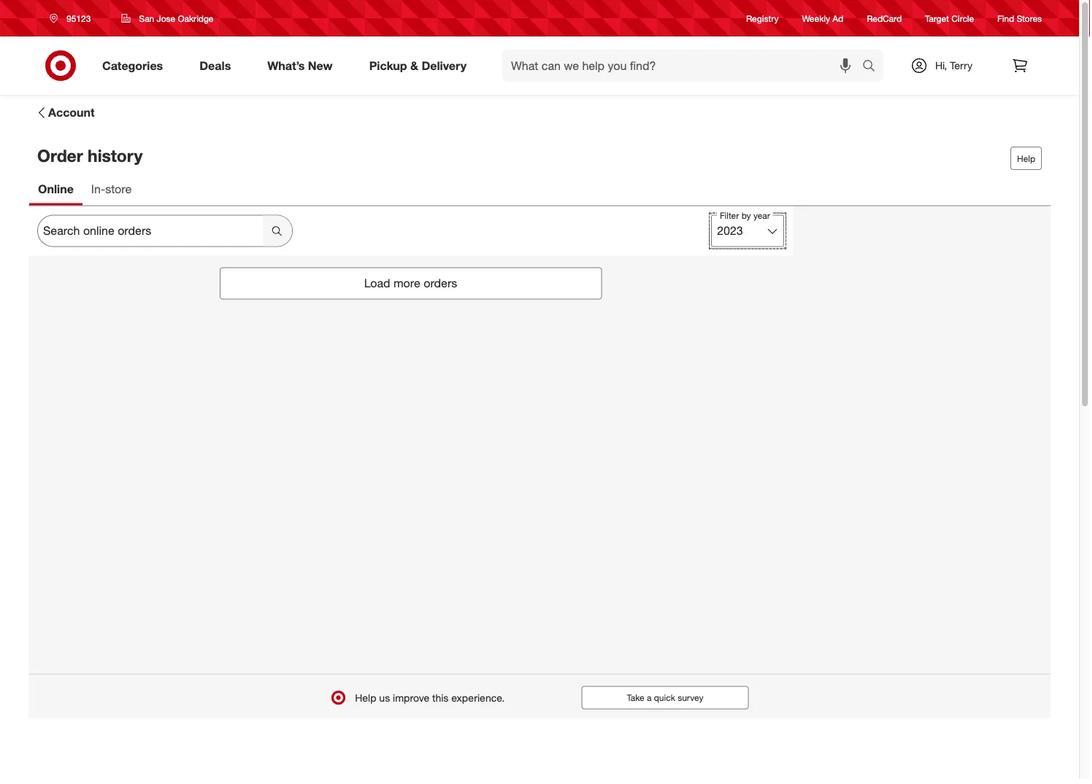 Task type: vqa. For each thing, say whether or not it's contained in the screenshot.
2 stars OPTION
no



Task type: describe. For each thing, give the bounding box(es) containing it.
this
[[432, 692, 448, 704]]

circle
[[951, 13, 974, 24]]

jose
[[157, 13, 175, 24]]

quick
[[654, 693, 675, 704]]

help button
[[1010, 147, 1042, 170]]

&
[[410, 58, 418, 73]]

95123 button
[[40, 5, 106, 31]]

order history
[[37, 145, 143, 166]]

weekly
[[802, 13, 830, 24]]

find stores
[[997, 13, 1042, 24]]

ad
[[833, 13, 843, 24]]

san
[[139, 13, 154, 24]]

load
[[364, 276, 390, 291]]

categories
[[102, 58, 163, 73]]

What can we help you find? suggestions appear below search field
[[502, 50, 866, 82]]

take
[[627, 693, 644, 704]]

what's new link
[[255, 50, 351, 82]]

more
[[393, 276, 420, 291]]

in-store
[[91, 182, 132, 196]]

weekly ad link
[[802, 12, 843, 25]]

delivery
[[422, 58, 467, 73]]

in-store link
[[82, 175, 140, 205]]

target circle
[[925, 13, 974, 24]]

redcard link
[[867, 12, 902, 25]]

online
[[38, 182, 74, 196]]

help for help us improve this experience.
[[355, 692, 376, 704]]

terry
[[950, 59, 973, 72]]

load more orders button
[[220, 268, 602, 300]]

search
[[856, 60, 891, 74]]

help us improve this experience.
[[355, 692, 505, 704]]

target
[[925, 13, 949, 24]]

survey
[[678, 693, 703, 704]]

san jose oakridge button
[[112, 5, 223, 31]]



Task type: locate. For each thing, give the bounding box(es) containing it.
help inside 'button'
[[1017, 153, 1035, 164]]

find stores link
[[997, 12, 1042, 25]]

store
[[105, 182, 132, 196]]

load more orders
[[364, 276, 457, 291]]

1 horizontal spatial help
[[1017, 153, 1035, 164]]

1 vertical spatial help
[[355, 692, 376, 704]]

find
[[997, 13, 1014, 24]]

categories link
[[90, 50, 181, 82]]

95123
[[66, 13, 91, 24]]

weekly ad
[[802, 13, 843, 24]]

hi, terry
[[935, 59, 973, 72]]

help for help
[[1017, 153, 1035, 164]]

None text field
[[37, 215, 293, 247]]

what's
[[267, 58, 305, 73]]

orders
[[424, 276, 457, 291]]

experience.
[[451, 692, 505, 704]]

improve
[[393, 692, 429, 704]]

0 vertical spatial help
[[1017, 153, 1035, 164]]

search button
[[856, 50, 891, 85]]

0 horizontal spatial help
[[355, 692, 376, 704]]

target circle link
[[925, 12, 974, 25]]

what's new
[[267, 58, 333, 73]]

history
[[88, 145, 143, 166]]

new
[[308, 58, 333, 73]]

take a quick survey button
[[581, 686, 749, 710]]

pickup & delivery
[[369, 58, 467, 73]]

account
[[48, 106, 95, 120]]

account link
[[34, 104, 95, 122]]

stores
[[1017, 13, 1042, 24]]

order
[[37, 145, 83, 166]]

deals
[[199, 58, 231, 73]]

us
[[379, 692, 390, 704]]

registry link
[[746, 12, 779, 25]]

in-
[[91, 182, 105, 196]]

a
[[647, 693, 652, 704]]

hi,
[[935, 59, 947, 72]]

redcard
[[867, 13, 902, 24]]

take a quick survey
[[627, 693, 703, 704]]

pickup
[[369, 58, 407, 73]]

san jose oakridge
[[139, 13, 214, 24]]

online link
[[29, 175, 82, 205]]

oakridge
[[178, 13, 214, 24]]

deals link
[[187, 50, 249, 82]]

registry
[[746, 13, 779, 24]]

help
[[1017, 153, 1035, 164], [355, 692, 376, 704]]

pickup & delivery link
[[357, 50, 485, 82]]



